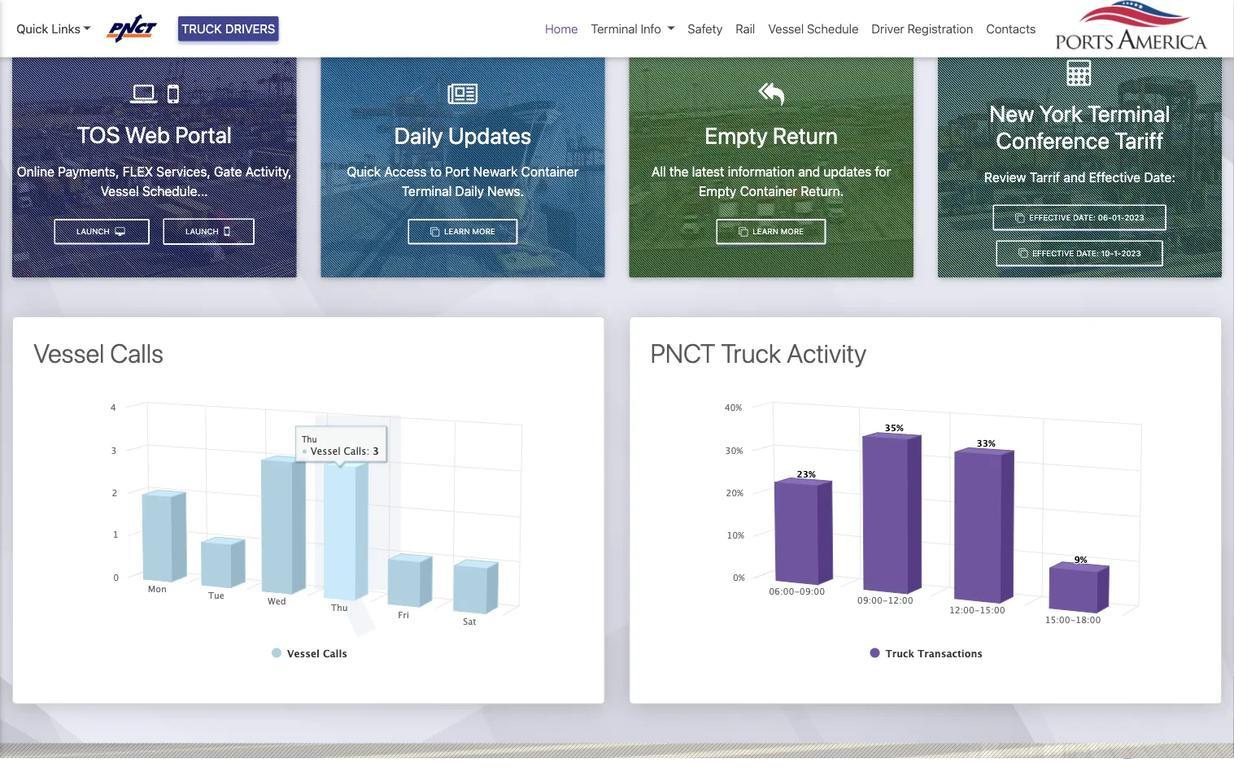 Task type: vqa. For each thing, say whether or not it's contained in the screenshot.
the leftmost "FLEX"
no



Task type: locate. For each thing, give the bounding box(es) containing it.
quick
[[16, 22, 48, 36], [347, 164, 381, 179]]

news.
[[488, 183, 524, 199]]

container up the news.
[[521, 164, 579, 179]]

launch link down schedule...
[[163, 219, 255, 245]]

quick for quick links
[[16, 22, 48, 36]]

date: down tariff
[[1144, 169, 1176, 185]]

registration
[[908, 22, 973, 36]]

truck
[[181, 22, 222, 36], [721, 338, 781, 369]]

0 vertical spatial truck
[[181, 22, 222, 36]]

1 horizontal spatial daily
[[455, 183, 484, 199]]

newark
[[473, 164, 518, 179]]

quick left access
[[347, 164, 381, 179]]

terminal down to
[[402, 183, 452, 199]]

vessel for schedule
[[768, 22, 804, 36]]

quick inside quick access to port newark container terminal daily news.
[[347, 164, 381, 179]]

and up return.
[[798, 164, 820, 179]]

0 vertical spatial date:
[[1144, 169, 1176, 185]]

launch left mobile icon
[[185, 226, 221, 236]]

0 vertical spatial quick
[[16, 22, 48, 36]]

01-
[[1112, 213, 1125, 222]]

daily up access
[[394, 121, 443, 148]]

1 horizontal spatial quick
[[347, 164, 381, 179]]

access
[[384, 164, 427, 179]]

2 horizontal spatial terminal
[[1088, 100, 1170, 127]]

clone image down 'review'
[[1016, 213, 1025, 222]]

0 vertical spatial container
[[521, 164, 579, 179]]

conference
[[996, 127, 1110, 154]]

effective date: 06-01-2023 link
[[993, 205, 1167, 231]]

terminal up tariff
[[1088, 100, 1170, 127]]

terminal info
[[591, 22, 661, 36]]

2 launch from the left
[[76, 227, 112, 236]]

0 horizontal spatial and
[[798, 164, 820, 179]]

launch left desktop "icon"
[[76, 227, 112, 236]]

terminal
[[591, 22, 638, 36], [1088, 100, 1170, 127], [402, 183, 452, 199]]

vessel calls
[[33, 338, 163, 369]]

activity
[[787, 338, 867, 369]]

all the latest information and updates for empty container return.
[[652, 164, 891, 199]]

2 vertical spatial effective
[[1033, 248, 1074, 258]]

clone image inside learn more link
[[430, 227, 439, 236]]

desktop image
[[115, 227, 125, 236]]

1 vertical spatial container
[[740, 183, 798, 199]]

effective date: 10-1-2023 link
[[996, 240, 1164, 266]]

1 vertical spatial quick
[[347, 164, 381, 179]]

clone image inside effective date: 06-01-2023 link
[[1016, 213, 1025, 222]]

0 horizontal spatial launch link
[[54, 219, 150, 245]]

truck inside truck drivers link
[[181, 22, 222, 36]]

2023
[[1125, 213, 1144, 222], [1122, 248, 1141, 258]]

0 vertical spatial vessel
[[768, 22, 804, 36]]

daily inside quick access to port newark container terminal daily news.
[[455, 183, 484, 199]]

launch for desktop "icon"
[[76, 227, 112, 236]]

information
[[728, 164, 795, 179]]

1 horizontal spatial terminal
[[591, 22, 638, 36]]

effective
[[1089, 169, 1141, 185], [1029, 213, 1071, 222], [1033, 248, 1074, 258]]

launch link down payments,
[[54, 219, 150, 245]]

1 vertical spatial 2023
[[1122, 248, 1141, 258]]

terminal left info
[[591, 22, 638, 36]]

1 vertical spatial date:
[[1073, 213, 1096, 222]]

1 clone image from the left
[[430, 227, 439, 236]]

tos web portal
[[77, 121, 232, 148]]

driver registration link
[[865, 13, 980, 44]]

vessel for calls
[[33, 338, 104, 369]]

1 launch from the left
[[185, 226, 221, 236]]

vessel right rail link
[[768, 22, 804, 36]]

10-
[[1101, 248, 1114, 258]]

1 vertical spatial truck
[[721, 338, 781, 369]]

truck left drivers
[[181, 22, 222, 36]]

for
[[875, 164, 891, 179]]

0 horizontal spatial container
[[521, 164, 579, 179]]

learn more
[[442, 227, 495, 236]]

daily updates
[[394, 121, 531, 148]]

vessel
[[768, 22, 804, 36], [101, 183, 139, 199], [33, 338, 104, 369]]

1 horizontal spatial launch
[[185, 226, 221, 236]]

clone image for effective date: 06-01-2023
[[1016, 213, 1025, 222]]

tos
[[77, 121, 120, 148]]

launch
[[185, 226, 221, 236], [76, 227, 112, 236]]

container down "information"
[[740, 183, 798, 199]]

review tarrif and effective date:
[[984, 169, 1176, 185]]

1 vertical spatial empty
[[699, 183, 737, 199]]

launch link
[[163, 219, 255, 245], [54, 219, 150, 245]]

and right tarrif
[[1064, 169, 1086, 185]]

1 horizontal spatial launch link
[[163, 219, 255, 245]]

0 horizontal spatial launch
[[76, 227, 112, 236]]

home
[[545, 22, 578, 36]]

2 clone image from the left
[[739, 227, 748, 236]]

truck drivers
[[181, 22, 275, 36]]

return
[[773, 121, 838, 148]]

driver
[[872, 22, 905, 36]]

contacts
[[986, 22, 1036, 36]]

1 horizontal spatial clone image
[[739, 227, 748, 236]]

clone image inside effective date: 10-1-2023 link
[[1019, 249, 1028, 258]]

1 vertical spatial terminal
[[1088, 100, 1170, 127]]

schedule...
[[142, 183, 208, 199]]

quick links link
[[16, 19, 91, 38]]

vessel schedule
[[768, 22, 859, 36]]

0 vertical spatial clone image
[[1016, 213, 1025, 222]]

quick left links
[[16, 22, 48, 36]]

empty down latest
[[699, 183, 737, 199]]

0 horizontal spatial clone image
[[430, 227, 439, 236]]

date: left 06- on the right of the page
[[1073, 213, 1096, 222]]

empty
[[705, 121, 768, 148], [699, 183, 737, 199]]

port
[[445, 164, 470, 179]]

pnct truck activity
[[651, 338, 867, 369]]

vessel left calls
[[33, 338, 104, 369]]

empty up "information"
[[705, 121, 768, 148]]

1 vertical spatial daily
[[455, 183, 484, 199]]

date:
[[1144, 169, 1176, 185], [1073, 213, 1096, 222], [1077, 248, 1099, 258]]

latest
[[692, 164, 725, 179]]

and inside "all the latest information and updates for empty container return."
[[798, 164, 820, 179]]

calls
[[110, 338, 163, 369]]

2 vertical spatial vessel
[[33, 338, 104, 369]]

to
[[430, 164, 442, 179]]

container
[[521, 164, 579, 179], [740, 183, 798, 199]]

daily down port on the top of the page
[[455, 183, 484, 199]]

2023 right 06- on the right of the page
[[1125, 213, 1144, 222]]

clone image
[[1016, 213, 1025, 222], [1019, 249, 1028, 258]]

and
[[798, 164, 820, 179], [1064, 169, 1086, 185]]

clone image
[[430, 227, 439, 236], [739, 227, 748, 236]]

1 vertical spatial clone image
[[1019, 249, 1028, 258]]

effective down tarrif
[[1029, 213, 1071, 222]]

info
[[641, 22, 661, 36]]

0 vertical spatial terminal
[[591, 22, 638, 36]]

rail link
[[729, 13, 762, 44]]

date: left 10-
[[1077, 248, 1099, 258]]

1 vertical spatial effective
[[1029, 213, 1071, 222]]

new
[[990, 100, 1035, 127]]

web
[[125, 121, 170, 148]]

2023 inside effective date: 06-01-2023 link
[[1125, 213, 1144, 222]]

truck right pnct
[[721, 338, 781, 369]]

effective down effective date: 06-01-2023 link
[[1033, 248, 1074, 258]]

new york terminal conference tariff
[[990, 100, 1170, 154]]

contacts link
[[980, 13, 1043, 44]]

0 horizontal spatial daily
[[394, 121, 443, 148]]

2023 inside effective date: 10-1-2023 link
[[1122, 248, 1141, 258]]

driver registration
[[872, 22, 973, 36]]

1 horizontal spatial container
[[740, 183, 798, 199]]

vessel down flex
[[101, 183, 139, 199]]

clone image for daily
[[430, 227, 439, 236]]

launch for mobile icon
[[185, 226, 221, 236]]

2 launch link from the left
[[54, 219, 150, 245]]

clone image left learn
[[430, 227, 439, 236]]

0 horizontal spatial truck
[[181, 22, 222, 36]]

2 vertical spatial date:
[[1077, 248, 1099, 258]]

payments,
[[58, 164, 119, 179]]

daily
[[394, 121, 443, 148], [455, 183, 484, 199]]

learn
[[444, 227, 470, 236]]

1 horizontal spatial and
[[1064, 169, 1086, 185]]

safety link
[[681, 13, 729, 44]]

terminal inside quick access to port newark container terminal daily news.
[[402, 183, 452, 199]]

clone image left effective date: 10-1-2023
[[1019, 249, 1028, 258]]

rail
[[736, 22, 755, 36]]

0 vertical spatial 2023
[[1125, 213, 1144, 222]]

2023 for 1-
[[1122, 248, 1141, 258]]

review
[[984, 169, 1026, 185]]

effective for effective date: 10-1-2023
[[1033, 248, 1074, 258]]

clone image down "all the latest information and updates for empty container return."
[[739, 227, 748, 236]]

0 horizontal spatial terminal
[[402, 183, 452, 199]]

the
[[670, 164, 689, 179]]

0 vertical spatial empty
[[705, 121, 768, 148]]

1 vertical spatial vessel
[[101, 183, 139, 199]]

2 vertical spatial terminal
[[402, 183, 452, 199]]

0 horizontal spatial quick
[[16, 22, 48, 36]]

quick for quick access to port newark container terminal daily news.
[[347, 164, 381, 179]]

0 vertical spatial effective
[[1089, 169, 1141, 185]]

effective up 01-
[[1089, 169, 1141, 185]]

2023 right 10-
[[1122, 248, 1141, 258]]



Task type: describe. For each thing, give the bounding box(es) containing it.
truck drivers link
[[178, 16, 279, 41]]

online payments, flex services, gate activity, vessel schedule...
[[17, 164, 292, 199]]

container inside quick access to port newark container terminal daily news.
[[521, 164, 579, 179]]

vessel inside online payments, flex services, gate activity, vessel schedule...
[[101, 183, 139, 199]]

quick access to port newark container terminal daily news.
[[347, 164, 579, 199]]

1 horizontal spatial truck
[[721, 338, 781, 369]]

clone image for effective date: 10-1-2023
[[1019, 249, 1028, 258]]

return.
[[801, 183, 844, 199]]

effective for effective date: 06-01-2023
[[1029, 213, 1071, 222]]

empty inside "all the latest information and updates for empty container return."
[[699, 183, 737, 199]]

all
[[652, 164, 666, 179]]

terminal info link
[[585, 13, 681, 44]]

schedule
[[807, 22, 859, 36]]

empty return
[[705, 121, 838, 148]]

updates
[[448, 121, 531, 148]]

more
[[472, 227, 495, 236]]

06-
[[1098, 213, 1112, 222]]

home link
[[539, 13, 585, 44]]

mobile image
[[224, 225, 230, 238]]

container inside "all the latest information and updates for empty container return."
[[740, 183, 798, 199]]

drivers
[[225, 22, 275, 36]]

learn more link
[[408, 219, 518, 245]]

portal
[[175, 121, 232, 148]]

services,
[[156, 164, 211, 179]]

terminal inside new york terminal conference tariff
[[1088, 100, 1170, 127]]

2023 for 01-
[[1125, 213, 1144, 222]]

date: for 01-
[[1073, 213, 1096, 222]]

effective date: 06-01-2023
[[1027, 213, 1144, 222]]

pnct
[[651, 338, 716, 369]]

date: for 1-
[[1077, 248, 1099, 258]]

quick links
[[16, 22, 80, 36]]

links
[[52, 22, 80, 36]]

safety
[[688, 22, 723, 36]]

1-
[[1114, 248, 1122, 258]]

online
[[17, 164, 54, 179]]

clone image for empty
[[739, 227, 748, 236]]

0 vertical spatial daily
[[394, 121, 443, 148]]

gate
[[214, 164, 242, 179]]

1 launch link from the left
[[163, 219, 255, 245]]

vessel schedule link
[[762, 13, 865, 44]]

york
[[1040, 100, 1083, 127]]

effective date: 10-1-2023
[[1030, 248, 1141, 258]]

tariff
[[1115, 127, 1164, 154]]

updates
[[824, 164, 872, 179]]

activity,
[[245, 164, 292, 179]]

flex
[[123, 164, 153, 179]]

tarrif
[[1030, 169, 1060, 185]]



